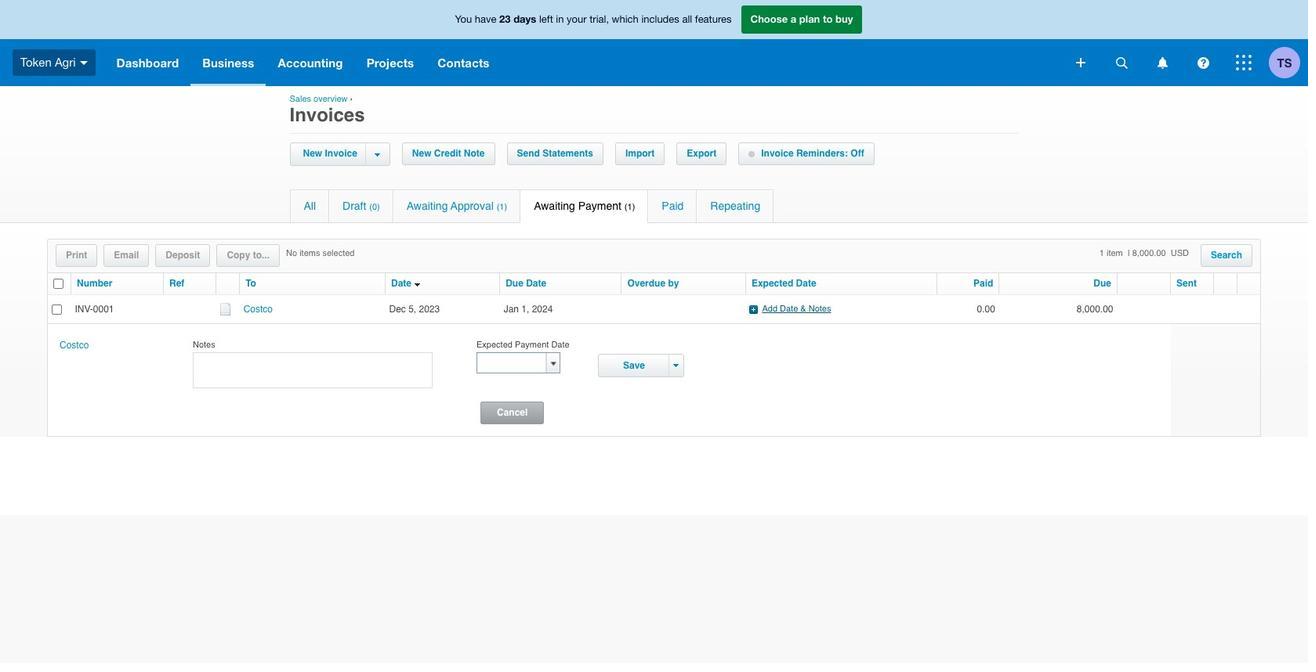 Task type: locate. For each thing, give the bounding box(es) containing it.
due inside due date link
[[506, 278, 523, 289]]

(1) for awaiting payment
[[625, 202, 635, 212]]

due up 8,000.00 at right
[[1094, 278, 1111, 289]]

2 due from the left
[[1094, 278, 1111, 289]]

1 new from the left
[[303, 148, 322, 159]]

items
[[300, 248, 320, 259]]

1 horizontal spatial notes
[[809, 304, 831, 314]]

due for due date
[[506, 278, 523, 289]]

0 vertical spatial paid
[[662, 200, 684, 212]]

left
[[539, 14, 553, 25]]

token agri button
[[0, 39, 105, 86]]

repeating link
[[697, 190, 774, 223]]

awaiting
[[407, 200, 448, 212], [534, 200, 575, 212]]

1
[[1100, 248, 1104, 259]]

choose a plan to buy
[[750, 13, 853, 25]]

new left credit
[[412, 148, 432, 159]]

ref
[[169, 278, 184, 289]]

1 item                          | 8,000.00                              usd
[[1100, 248, 1189, 259]]

(1) right the approval at the top of the page
[[497, 202, 507, 212]]

costco down inv-
[[60, 340, 89, 351]]

plan
[[799, 13, 820, 25]]

paid link up 0.00
[[973, 278, 993, 289]]

(1) down import link
[[625, 202, 635, 212]]

1 horizontal spatial paid
[[973, 278, 993, 289]]

inv-0001
[[75, 304, 114, 315]]

23
[[499, 13, 511, 25]]

1 invoice from the left
[[325, 148, 357, 159]]

svg image
[[1116, 57, 1127, 69], [1197, 57, 1209, 69], [1076, 58, 1086, 67], [80, 61, 87, 65]]

0 horizontal spatial payment
[[515, 340, 549, 350]]

1 (1) from the left
[[497, 202, 507, 212]]

due up jan
[[506, 278, 523, 289]]

paid up 0.00
[[973, 278, 993, 289]]

dashboard
[[116, 56, 179, 70]]

0 horizontal spatial notes
[[193, 340, 215, 350]]

due date
[[506, 278, 546, 289]]

1 vertical spatial costco link
[[60, 340, 89, 351]]

2 (1) from the left
[[625, 202, 635, 212]]

(1)
[[497, 202, 507, 212], [625, 202, 635, 212]]

banner containing ts
[[0, 0, 1308, 86]]

0 vertical spatial paid link
[[648, 190, 696, 223]]

no
[[286, 248, 297, 259]]

business button
[[191, 39, 266, 86]]

1 horizontal spatial costco link
[[243, 304, 273, 315]]

awaiting left the approval at the top of the page
[[407, 200, 448, 212]]

svg image
[[1236, 55, 1252, 71], [1157, 57, 1167, 69]]

0 vertical spatial costco link
[[243, 304, 273, 315]]

export link
[[677, 143, 726, 165]]

Notes text field
[[193, 353, 433, 389]]

0 vertical spatial costco
[[243, 304, 273, 315]]

new invoice link
[[299, 143, 365, 165]]

notes inside add date & notes link
[[809, 304, 831, 314]]

which
[[612, 14, 639, 25]]

None checkbox
[[53, 279, 63, 289]]

send statements
[[517, 148, 593, 159]]

new
[[303, 148, 322, 159], [412, 148, 432, 159]]

draft
[[343, 200, 366, 212]]

add date & notes
[[762, 304, 831, 314]]

sales
[[290, 94, 311, 104]]

statements
[[543, 148, 593, 159]]

payment
[[578, 200, 622, 212], [515, 340, 549, 350]]

awaiting down send statements link
[[534, 200, 575, 212]]

awaiting for awaiting payment
[[534, 200, 575, 212]]

a
[[791, 13, 797, 25]]

invoice
[[325, 148, 357, 159], [761, 148, 794, 159]]

new inside the new credit note link
[[412, 148, 432, 159]]

0 horizontal spatial costco
[[60, 340, 89, 351]]

send statements link
[[508, 143, 603, 165]]

expected inside 'expected date' link
[[752, 278, 793, 289]]

(1) for awaiting approval
[[497, 202, 507, 212]]

costco link down the to link
[[243, 304, 273, 315]]

days
[[514, 13, 536, 25]]

date
[[391, 278, 411, 289], [526, 278, 546, 289], [796, 278, 816, 289], [780, 304, 798, 314], [551, 340, 570, 350]]

contacts button
[[426, 39, 501, 86]]

inv-
[[75, 304, 93, 315]]

new down invoices
[[303, 148, 322, 159]]

1 vertical spatial paid
[[973, 278, 993, 289]]

0 vertical spatial payment
[[578, 200, 622, 212]]

1 vertical spatial paid link
[[973, 278, 993, 289]]

0 horizontal spatial expected
[[477, 340, 512, 350]]

0 horizontal spatial new
[[303, 148, 322, 159]]

overdue by
[[627, 278, 679, 289]]

invoice reminders:                                  off
[[761, 148, 864, 159]]

svg image inside token agri popup button
[[80, 61, 87, 65]]

1 vertical spatial costco
[[60, 340, 89, 351]]

costco down the to link
[[243, 304, 273, 315]]

expected up the add
[[752, 278, 793, 289]]

1 horizontal spatial new
[[412, 148, 432, 159]]

invoice down invoices
[[325, 148, 357, 159]]

1 horizontal spatial invoice
[[761, 148, 794, 159]]

all
[[682, 14, 692, 25]]

›
[[350, 94, 353, 104]]

0 horizontal spatial (1)
[[497, 202, 507, 212]]

0 horizontal spatial due
[[506, 278, 523, 289]]

1 horizontal spatial costco
[[243, 304, 273, 315]]

buy
[[836, 13, 853, 25]]

item
[[1107, 248, 1123, 259]]

by
[[668, 278, 679, 289]]

0 horizontal spatial invoice
[[325, 148, 357, 159]]

None text field
[[477, 354, 546, 373]]

payment for expected
[[515, 340, 549, 350]]

paid link
[[648, 190, 696, 223], [973, 278, 993, 289]]

number
[[77, 278, 112, 289]]

due
[[506, 278, 523, 289], [1094, 278, 1111, 289]]

1 awaiting from the left
[[407, 200, 448, 212]]

copy to... link
[[217, 245, 279, 266]]

expected for expected date
[[752, 278, 793, 289]]

paid for the top "paid" link
[[662, 200, 684, 212]]

features
[[695, 14, 732, 25]]

0 horizontal spatial awaiting
[[407, 200, 448, 212]]

contacts
[[438, 56, 489, 70]]

costco link down inv-
[[60, 340, 89, 351]]

notes
[[809, 304, 831, 314], [193, 340, 215, 350]]

paid down export link
[[662, 200, 684, 212]]

your
[[567, 14, 587, 25]]

1 vertical spatial expected
[[477, 340, 512, 350]]

costco link
[[243, 304, 273, 315], [60, 340, 89, 351]]

overview
[[314, 94, 348, 104]]

1 vertical spatial payment
[[515, 340, 549, 350]]

no items selected
[[286, 248, 355, 259]]

to link
[[245, 278, 256, 289]]

1 vertical spatial notes
[[193, 340, 215, 350]]

you have 23 days left in your trial, which includes all features
[[455, 13, 732, 25]]

1 horizontal spatial (1)
[[625, 202, 635, 212]]

new inside 'new invoice' link
[[303, 148, 322, 159]]

1 horizontal spatial expected
[[752, 278, 793, 289]]

1 horizontal spatial paid link
[[973, 278, 993, 289]]

import
[[625, 148, 655, 159]]

copy to...
[[227, 250, 270, 261]]

payment for awaiting
[[578, 200, 622, 212]]

credit
[[434, 148, 461, 159]]

banner
[[0, 0, 1308, 86]]

payment down statements
[[578, 200, 622, 212]]

(0)
[[369, 202, 380, 212]]

1 horizontal spatial due
[[1094, 278, 1111, 289]]

selected
[[323, 248, 355, 259]]

(1) inside awaiting payment (1)
[[625, 202, 635, 212]]

1 horizontal spatial payment
[[578, 200, 622, 212]]

1 due from the left
[[506, 278, 523, 289]]

all
[[304, 200, 316, 212]]

paid link down export link
[[648, 190, 696, 223]]

expected
[[752, 278, 793, 289], [477, 340, 512, 350]]

None checkbox
[[52, 305, 62, 315]]

0 horizontal spatial paid link
[[648, 190, 696, 223]]

0 vertical spatial notes
[[809, 304, 831, 314]]

date up & at the right top
[[796, 278, 816, 289]]

2 new from the left
[[412, 148, 432, 159]]

2 awaiting from the left
[[534, 200, 575, 212]]

date up jan 1, 2024
[[526, 278, 546, 289]]

expected down jan
[[477, 340, 512, 350]]

(1) inside awaiting approval (1)
[[497, 202, 507, 212]]

0 horizontal spatial paid
[[662, 200, 684, 212]]

agri
[[55, 55, 76, 69]]

import link
[[616, 143, 664, 165]]

2 invoice from the left
[[761, 148, 794, 159]]

repeating
[[710, 200, 760, 212]]

includes
[[641, 14, 679, 25]]

invoices
[[290, 104, 365, 126]]

invoice left the reminders:
[[761, 148, 794, 159]]

1 horizontal spatial svg image
[[1236, 55, 1252, 71]]

sales overview › invoices
[[290, 94, 365, 126]]

1 horizontal spatial awaiting
[[534, 200, 575, 212]]

payment down jan 1, 2024
[[515, 340, 549, 350]]

date left & at the right top
[[780, 304, 798, 314]]

0 vertical spatial expected
[[752, 278, 793, 289]]

0001
[[93, 304, 114, 315]]

ref link
[[169, 278, 184, 289]]



Task type: describe. For each thing, give the bounding box(es) containing it.
awaiting approval (1)
[[407, 200, 507, 212]]

date for due date
[[526, 278, 546, 289]]

0 horizontal spatial svg image
[[1157, 57, 1167, 69]]

0 horizontal spatial costco link
[[60, 340, 89, 351]]

have
[[475, 14, 497, 25]]

date down "2024" at the top of page
[[551, 340, 570, 350]]

search
[[1211, 250, 1242, 261]]

accounting
[[278, 56, 343, 70]]

jan 1, 2024
[[504, 304, 558, 315]]

2024
[[532, 304, 553, 315]]

deposit
[[166, 250, 200, 261]]

to
[[245, 278, 256, 289]]

to
[[823, 13, 833, 25]]

trial,
[[590, 14, 609, 25]]

save
[[623, 361, 645, 372]]

print
[[66, 250, 87, 261]]

new for new invoice
[[303, 148, 322, 159]]

token
[[20, 55, 52, 69]]

add date & notes link
[[762, 304, 833, 314]]

expected for expected payment date
[[477, 340, 512, 350]]

expected payment date
[[477, 340, 570, 350]]

new credit note
[[412, 148, 485, 159]]

email
[[114, 250, 139, 261]]

5,
[[408, 304, 416, 315]]

cancel link
[[480, 402, 544, 425]]

2023
[[419, 304, 440, 315]]

new for new credit note
[[412, 148, 432, 159]]

approval
[[451, 200, 494, 212]]

deposit link
[[156, 245, 210, 266]]

number link
[[77, 278, 112, 289]]

business
[[202, 56, 254, 70]]

email link
[[105, 245, 148, 266]]

projects button
[[355, 39, 426, 86]]

date for expected date
[[796, 278, 816, 289]]

cancel
[[497, 408, 528, 419]]

invoice reminders:                                  off link
[[739, 143, 874, 165]]

ts
[[1277, 55, 1292, 69]]

date for add date & notes
[[780, 304, 798, 314]]

1,
[[521, 304, 529, 315]]

off
[[851, 148, 864, 159]]

search link
[[1202, 245, 1252, 266]]

date link
[[391, 278, 411, 289]]

sent link
[[1176, 278, 1197, 289]]

note
[[464, 148, 485, 159]]

awaiting payment (1)
[[534, 200, 635, 212]]

draft (0)
[[343, 200, 380, 212]]

ts button
[[1269, 39, 1308, 86]]

print link
[[56, 245, 97, 266]]

due date link
[[506, 278, 546, 289]]

projects
[[367, 56, 414, 70]]

sent
[[1176, 278, 1197, 289]]

expected date link
[[752, 278, 816, 289]]

jan
[[504, 304, 519, 315]]

accounting button
[[266, 39, 355, 86]]

token agri
[[20, 55, 76, 69]]

expected date
[[752, 278, 816, 289]]

awaiting for awaiting approval
[[407, 200, 448, 212]]

0.00
[[977, 304, 995, 315]]

overdue by link
[[627, 278, 679, 289]]

paid for "paid" link to the right
[[973, 278, 993, 289]]

reminders:
[[796, 148, 848, 159]]

save link
[[607, 355, 669, 377]]

in
[[556, 14, 564, 25]]

add
[[762, 304, 778, 314]]

dashboard link
[[105, 39, 191, 86]]

new invoice
[[303, 148, 357, 159]]

&
[[800, 304, 806, 314]]

dec 5, 2023
[[389, 304, 440, 315]]

sales overview link
[[290, 94, 348, 104]]

due for "due" link at the right
[[1094, 278, 1111, 289]]

overdue
[[627, 278, 666, 289]]

new credit note link
[[403, 143, 494, 165]]

choose
[[750, 13, 788, 25]]

you
[[455, 14, 472, 25]]

export
[[687, 148, 717, 159]]

date up dec
[[391, 278, 411, 289]]



Task type: vqa. For each thing, say whether or not it's contained in the screenshot.
Business
yes



